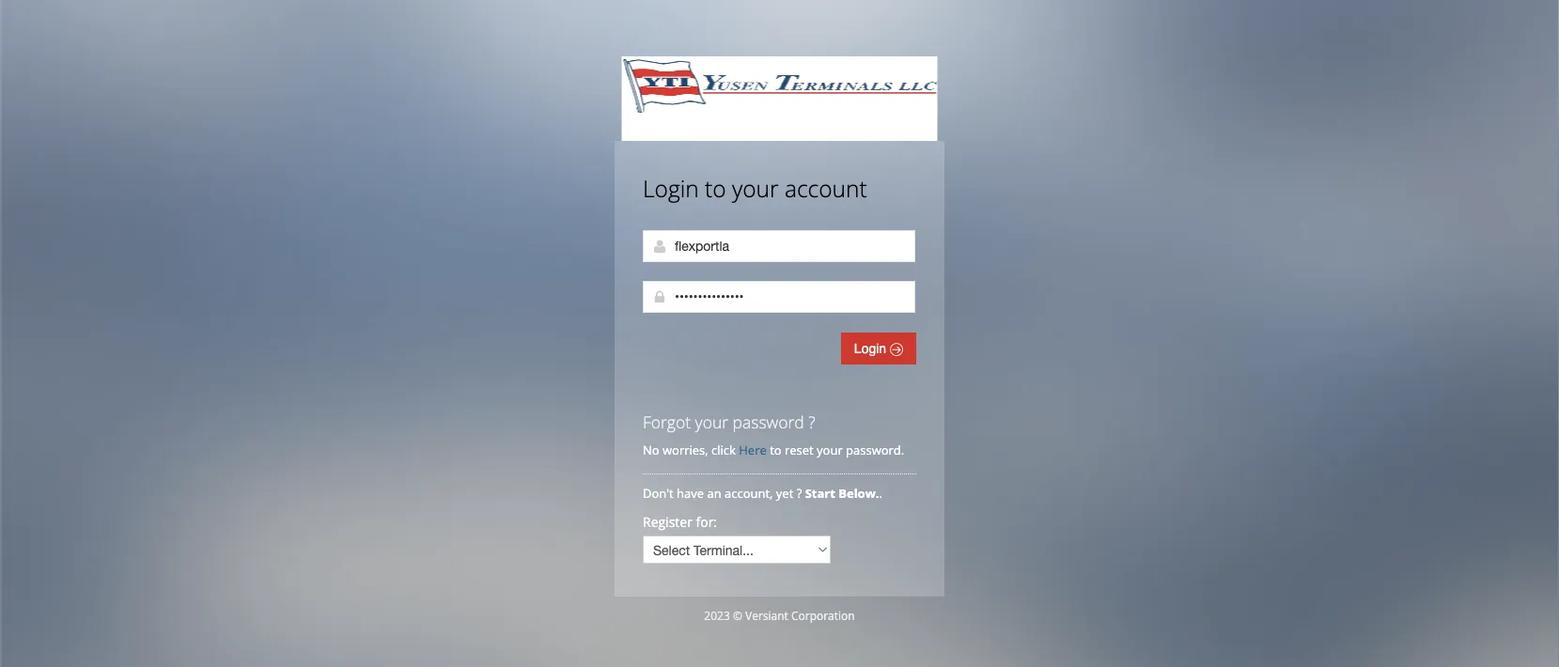 Task type: describe. For each thing, give the bounding box(es) containing it.
Password password field
[[643, 281, 916, 313]]

swapright image
[[890, 343, 904, 356]]

register for:
[[643, 513, 717, 531]]

0 vertical spatial to
[[705, 173, 726, 204]]

an
[[708, 485, 722, 502]]

password
[[733, 411, 805, 433]]

no
[[643, 442, 660, 459]]

corporation
[[792, 608, 855, 623]]

forgot your password ? no worries, click here to reset your password.
[[643, 411, 905, 459]]

login to your account
[[643, 173, 868, 204]]

login for login to your account
[[643, 173, 699, 204]]

don't have an account, yet ? start below. .
[[643, 485, 886, 502]]

2 horizontal spatial your
[[817, 442, 843, 459]]

to inside forgot your password ? no worries, click here to reset your password.
[[770, 442, 782, 459]]

password.
[[846, 442, 905, 459]]

reset
[[785, 442, 814, 459]]

user image
[[653, 239, 668, 254]]

2023 © versiant corporation
[[705, 608, 855, 623]]

lock image
[[653, 290, 668, 305]]

login for login
[[855, 341, 890, 356]]

©
[[733, 608, 743, 623]]

yet
[[777, 485, 794, 502]]



Task type: locate. For each thing, give the bounding box(es) containing it.
0 horizontal spatial your
[[695, 411, 729, 433]]

forgot
[[643, 411, 691, 433]]

? inside forgot your password ? no worries, click here to reset your password.
[[809, 411, 816, 433]]

here
[[739, 442, 767, 459]]

1 horizontal spatial ?
[[809, 411, 816, 433]]

to right here link
[[770, 442, 782, 459]]

0 vertical spatial login
[[643, 173, 699, 204]]

to
[[705, 173, 726, 204], [770, 442, 782, 459]]

worries,
[[663, 442, 709, 459]]

?
[[809, 411, 816, 433], [797, 485, 802, 502]]

2023
[[705, 608, 730, 623]]

1 vertical spatial your
[[695, 411, 729, 433]]

don't
[[643, 485, 674, 502]]

0 horizontal spatial ?
[[797, 485, 802, 502]]

1 horizontal spatial your
[[732, 173, 779, 204]]

0 horizontal spatial login
[[643, 173, 699, 204]]

1 horizontal spatial to
[[770, 442, 782, 459]]

here link
[[739, 442, 767, 459]]

account
[[785, 173, 868, 204]]

versiant
[[746, 608, 789, 623]]

your up the username text field
[[732, 173, 779, 204]]

Username text field
[[643, 230, 916, 262]]

below.
[[839, 485, 880, 502]]

have
[[677, 485, 704, 502]]

1 vertical spatial to
[[770, 442, 782, 459]]

to up the username text field
[[705, 173, 726, 204]]

login button
[[841, 333, 917, 365]]

.
[[880, 485, 883, 502]]

your
[[732, 173, 779, 204], [695, 411, 729, 433], [817, 442, 843, 459]]

your up click at the bottom of page
[[695, 411, 729, 433]]

1 horizontal spatial login
[[855, 341, 890, 356]]

register
[[643, 513, 693, 531]]

2 vertical spatial your
[[817, 442, 843, 459]]

start
[[805, 485, 836, 502]]

0 vertical spatial ?
[[809, 411, 816, 433]]

your right reset
[[817, 442, 843, 459]]

account,
[[725, 485, 773, 502]]

login inside button
[[855, 341, 890, 356]]

? right yet
[[797, 485, 802, 502]]

login
[[643, 173, 699, 204], [855, 341, 890, 356]]

1 vertical spatial login
[[855, 341, 890, 356]]

0 horizontal spatial to
[[705, 173, 726, 204]]

click
[[712, 442, 736, 459]]

1 vertical spatial ?
[[797, 485, 802, 502]]

0 vertical spatial your
[[732, 173, 779, 204]]

for:
[[696, 513, 717, 531]]

? up reset
[[809, 411, 816, 433]]



Task type: vqa. For each thing, say whether or not it's contained in the screenshot.
©
yes



